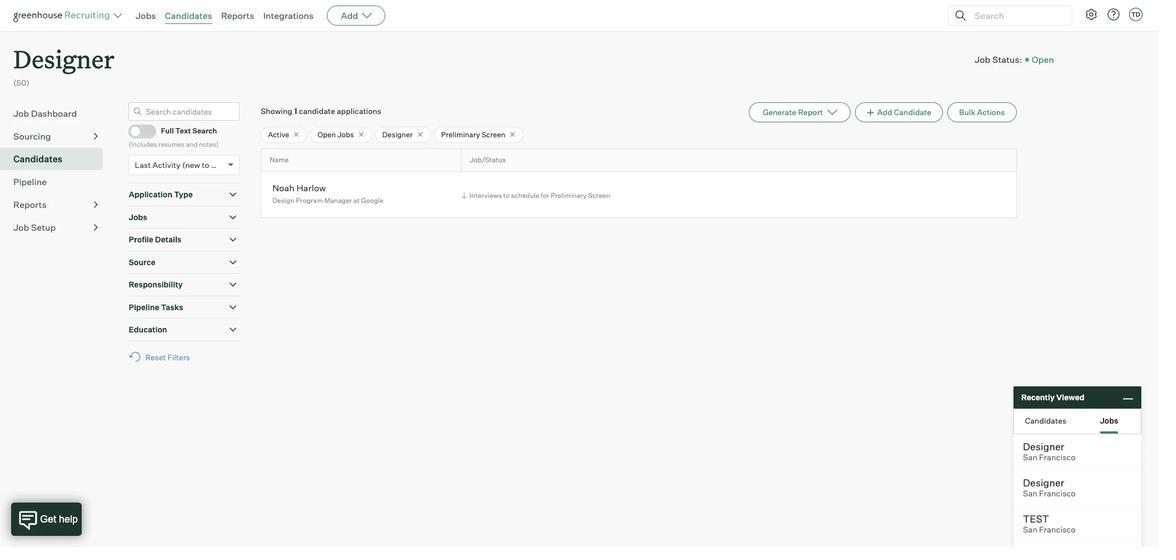 Task type: describe. For each thing, give the bounding box(es) containing it.
job for job dashboard
[[13, 108, 29, 119]]

job setup link
[[13, 221, 98, 234]]

0 vertical spatial preliminary
[[441, 130, 480, 139]]

td button
[[1127, 6, 1145, 23]]

Search text field
[[972, 8, 1062, 24]]

(50)
[[13, 78, 29, 87]]

manager
[[324, 197, 352, 205]]

application
[[129, 190, 172, 199]]

at
[[354, 197, 360, 205]]

job/status
[[470, 156, 506, 164]]

designer link
[[13, 31, 115, 77]]

showing
[[261, 106, 292, 116]]

design
[[272, 197, 294, 205]]

details
[[155, 235, 182, 244]]

1 horizontal spatial preliminary
[[551, 191, 587, 199]]

application type
[[129, 190, 193, 199]]

0 vertical spatial reports
[[221, 10, 254, 21]]

interviews to schedule for preliminary screen
[[470, 191, 610, 199]]

interviews to schedule for preliminary screen link
[[460, 190, 613, 201]]

francisco inside test san francisco
[[1039, 525, 1076, 535]]

add for add candidate
[[877, 107, 893, 117]]

tab list containing candidates
[[1014, 409, 1141, 434]]

configure image
[[1085, 8, 1098, 21]]

job dashboard
[[13, 108, 77, 119]]

dashboard
[[31, 108, 77, 119]]

1 horizontal spatial candidates
[[165, 10, 212, 21]]

(includes
[[129, 140, 157, 148]]

generate
[[763, 107, 797, 117]]

search
[[192, 126, 217, 135]]

tasks
[[161, 302, 183, 312]]

resumes
[[158, 140, 185, 148]]

report
[[798, 107, 823, 117]]

1 horizontal spatial candidates link
[[165, 10, 212, 21]]

recently viewed
[[1022, 393, 1085, 402]]

education
[[129, 325, 167, 334]]

jobs inside tab list
[[1100, 416, 1119, 425]]

active
[[268, 130, 289, 139]]

2 francisco from the top
[[1039, 489, 1076, 499]]

generate report
[[763, 107, 823, 117]]

noah harlow design program manager at google
[[272, 182, 384, 205]]

td button
[[1130, 8, 1143, 21]]

generate report button
[[749, 102, 851, 122]]

designer (50)
[[13, 42, 115, 87]]

activity
[[153, 160, 181, 170]]

job for job status:
[[975, 54, 991, 65]]

integrations
[[263, 10, 314, 21]]

job for job setup
[[13, 222, 29, 233]]

candidate
[[894, 107, 932, 117]]

google
[[361, 197, 384, 205]]

filters
[[168, 352, 190, 362]]

open jobs
[[318, 130, 354, 139]]

actions
[[977, 107, 1005, 117]]

candidate
[[299, 106, 335, 116]]

for
[[541, 191, 550, 199]]

job dashboard link
[[13, 107, 98, 120]]

and
[[186, 140, 198, 148]]

checkmark image
[[134, 127, 142, 134]]

sourcing link
[[13, 129, 98, 143]]

preliminary screen
[[441, 130, 506, 139]]

viewed
[[1057, 393, 1085, 402]]

2 designer san francisco from the top
[[1023, 477, 1076, 499]]

san inside test san francisco
[[1023, 525, 1038, 535]]

last activity (new to old) option
[[135, 160, 225, 170]]

last
[[135, 160, 151, 170]]

full
[[161, 126, 174, 135]]

setup
[[31, 222, 56, 233]]

candidate reports are now available! apply filters and select "view in app" element
[[749, 102, 851, 122]]



Task type: locate. For each thing, give the bounding box(es) containing it.
to left old)
[[202, 160, 209, 170]]

1 vertical spatial san
[[1023, 489, 1038, 499]]

1 vertical spatial open
[[318, 130, 336, 139]]

francisco
[[1039, 453, 1076, 463], [1039, 489, 1076, 499], [1039, 525, 1076, 535]]

sourcing
[[13, 131, 51, 142]]

1 vertical spatial candidates
[[13, 153, 63, 164]]

0 vertical spatial to
[[202, 160, 209, 170]]

0 horizontal spatial add
[[341, 10, 358, 21]]

candidates link down sourcing link
[[13, 152, 98, 166]]

pipeline tasks
[[129, 302, 183, 312]]

program
[[296, 197, 323, 205]]

open for open
[[1032, 54, 1054, 65]]

open right status:
[[1032, 54, 1054, 65]]

0 vertical spatial francisco
[[1039, 453, 1076, 463]]

1 vertical spatial add
[[877, 107, 893, 117]]

source
[[129, 257, 155, 267]]

1 vertical spatial job
[[13, 108, 29, 119]]

2 vertical spatial job
[[13, 222, 29, 233]]

pipeline for pipeline tasks
[[129, 302, 159, 312]]

reports link
[[221, 10, 254, 21], [13, 198, 98, 211]]

applications
[[337, 106, 381, 116]]

candidates inside tab list
[[1025, 416, 1067, 425]]

1 vertical spatial reports
[[13, 199, 47, 210]]

reset filters button
[[129, 347, 196, 367]]

last activity (new to old)
[[135, 160, 225, 170]]

candidates link right "jobs" link
[[165, 10, 212, 21]]

1 vertical spatial pipeline
[[129, 302, 159, 312]]

preliminary up job/status
[[441, 130, 480, 139]]

reports link left integrations
[[221, 10, 254, 21]]

bulk actions link
[[948, 102, 1017, 122]]

1 vertical spatial preliminary
[[551, 191, 587, 199]]

screen inside interviews to schedule for preliminary screen link
[[588, 191, 610, 199]]

candidates down sourcing at left top
[[13, 153, 63, 164]]

designer san francisco down recently viewed
[[1023, 440, 1076, 463]]

responsibility
[[129, 280, 183, 289]]

1
[[294, 106, 297, 116]]

profile
[[129, 235, 153, 244]]

san
[[1023, 453, 1038, 463], [1023, 489, 1038, 499], [1023, 525, 1038, 535]]

1 horizontal spatial to
[[503, 191, 510, 199]]

bulk
[[960, 107, 976, 117]]

3 francisco from the top
[[1039, 525, 1076, 535]]

1 horizontal spatial screen
[[588, 191, 610, 199]]

job status:
[[975, 54, 1023, 65]]

0 horizontal spatial candidates link
[[13, 152, 98, 166]]

add inside popup button
[[341, 10, 358, 21]]

reports left integrations
[[221, 10, 254, 21]]

0 horizontal spatial screen
[[482, 130, 506, 139]]

interviews
[[470, 191, 502, 199]]

reports link up job setup link
[[13, 198, 98, 211]]

pipeline for pipeline
[[13, 176, 47, 187]]

designer
[[13, 42, 115, 75], [382, 130, 413, 139], [1023, 440, 1065, 453], [1023, 477, 1065, 489]]

profile details
[[129, 235, 182, 244]]

showing 1 candidate applications
[[261, 106, 381, 116]]

2 vertical spatial candidates
[[1025, 416, 1067, 425]]

noah
[[272, 182, 295, 193]]

candidates right "jobs" link
[[165, 10, 212, 21]]

job left setup
[[13, 222, 29, 233]]

3 san from the top
[[1023, 525, 1038, 535]]

1 vertical spatial to
[[503, 191, 510, 199]]

2 vertical spatial francisco
[[1039, 525, 1076, 535]]

1 horizontal spatial add
[[877, 107, 893, 117]]

recently
[[1022, 393, 1055, 402]]

0 horizontal spatial reports link
[[13, 198, 98, 211]]

td
[[1132, 11, 1141, 18]]

bulk actions
[[960, 107, 1005, 117]]

type
[[174, 190, 193, 199]]

tab list
[[1014, 409, 1141, 434]]

2 vertical spatial san
[[1023, 525, 1038, 535]]

reset filters
[[145, 352, 190, 362]]

preliminary right the for
[[551, 191, 587, 199]]

candidates for the leftmost candidates link
[[13, 153, 63, 164]]

test san francisco
[[1023, 513, 1076, 535]]

greenhouse recruiting image
[[13, 9, 113, 22]]

jobs
[[136, 10, 156, 21], [338, 130, 354, 139], [129, 212, 147, 222], [1100, 416, 1119, 425]]

2 horizontal spatial candidates
[[1025, 416, 1067, 425]]

1 designer san francisco from the top
[[1023, 440, 1076, 463]]

notes)
[[199, 140, 219, 148]]

screen up job/status
[[482, 130, 506, 139]]

candidates
[[165, 10, 212, 21], [13, 153, 63, 164], [1025, 416, 1067, 425]]

2 san from the top
[[1023, 489, 1038, 499]]

1 san from the top
[[1023, 453, 1038, 463]]

pipeline
[[13, 176, 47, 187], [129, 302, 159, 312]]

designer san francisco up test
[[1023, 477, 1076, 499]]

test
[[1023, 513, 1049, 525]]

candidates link
[[165, 10, 212, 21], [13, 152, 98, 166]]

job left status:
[[975, 54, 991, 65]]

jobs link
[[136, 10, 156, 21]]

name
[[270, 156, 289, 164]]

to
[[202, 160, 209, 170], [503, 191, 510, 199]]

open
[[1032, 54, 1054, 65], [318, 130, 336, 139]]

0 horizontal spatial to
[[202, 160, 209, 170]]

reports up job setup on the left
[[13, 199, 47, 210]]

1 vertical spatial reports link
[[13, 198, 98, 211]]

text
[[175, 126, 191, 135]]

add candidate link
[[855, 102, 943, 122]]

add
[[341, 10, 358, 21], [877, 107, 893, 117]]

old)
[[211, 160, 225, 170]]

job up sourcing at left top
[[13, 108, 29, 119]]

to left schedule
[[503, 191, 510, 199]]

add for add
[[341, 10, 358, 21]]

1 vertical spatial francisco
[[1039, 489, 1076, 499]]

0 vertical spatial pipeline
[[13, 176, 47, 187]]

0 vertical spatial candidates link
[[165, 10, 212, 21]]

0 vertical spatial candidates
[[165, 10, 212, 21]]

open down showing 1 candidate applications
[[318, 130, 336, 139]]

1 horizontal spatial reports link
[[221, 10, 254, 21]]

pipeline up education
[[129, 302, 159, 312]]

job setup
[[13, 222, 56, 233]]

1 vertical spatial designer san francisco
[[1023, 477, 1076, 499]]

screen right the for
[[588, 191, 610, 199]]

0 horizontal spatial pipeline
[[13, 176, 47, 187]]

1 vertical spatial screen
[[588, 191, 610, 199]]

0 vertical spatial job
[[975, 54, 991, 65]]

pipeline link
[[13, 175, 98, 188]]

noah harlow link
[[272, 182, 326, 195]]

add button
[[327, 6, 386, 26]]

reset
[[145, 352, 166, 362]]

0 vertical spatial san
[[1023, 453, 1038, 463]]

open for open jobs
[[318, 130, 336, 139]]

add candidate
[[877, 107, 932, 117]]

0 vertical spatial add
[[341, 10, 358, 21]]

1 francisco from the top
[[1039, 453, 1076, 463]]

candidates down recently viewed
[[1025, 416, 1067, 425]]

status:
[[993, 54, 1023, 65]]

0 vertical spatial screen
[[482, 130, 506, 139]]

reports
[[221, 10, 254, 21], [13, 199, 47, 210]]

1 horizontal spatial open
[[1032, 54, 1054, 65]]

(new
[[182, 160, 200, 170]]

0 horizontal spatial preliminary
[[441, 130, 480, 139]]

candidates for tab list containing candidates
[[1025, 416, 1067, 425]]

preliminary
[[441, 130, 480, 139], [551, 191, 587, 199]]

pipeline down sourcing at left top
[[13, 176, 47, 187]]

0 vertical spatial designer san francisco
[[1023, 440, 1076, 463]]

1 horizontal spatial pipeline
[[129, 302, 159, 312]]

job
[[975, 54, 991, 65], [13, 108, 29, 119], [13, 222, 29, 233]]

0 horizontal spatial candidates
[[13, 153, 63, 164]]

full text search (includes resumes and notes)
[[129, 126, 219, 148]]

0 vertical spatial reports link
[[221, 10, 254, 21]]

1 vertical spatial candidates link
[[13, 152, 98, 166]]

0 horizontal spatial open
[[318, 130, 336, 139]]

0 vertical spatial open
[[1032, 54, 1054, 65]]

Search candidates field
[[129, 102, 240, 121]]

0 horizontal spatial reports
[[13, 199, 47, 210]]

schedule
[[511, 191, 540, 199]]

1 horizontal spatial reports
[[221, 10, 254, 21]]

harlow
[[297, 182, 326, 193]]

integrations link
[[263, 10, 314, 21]]

screen
[[482, 130, 506, 139], [588, 191, 610, 199]]



Task type: vqa. For each thing, say whether or not it's contained in the screenshot.
The (19)
no



